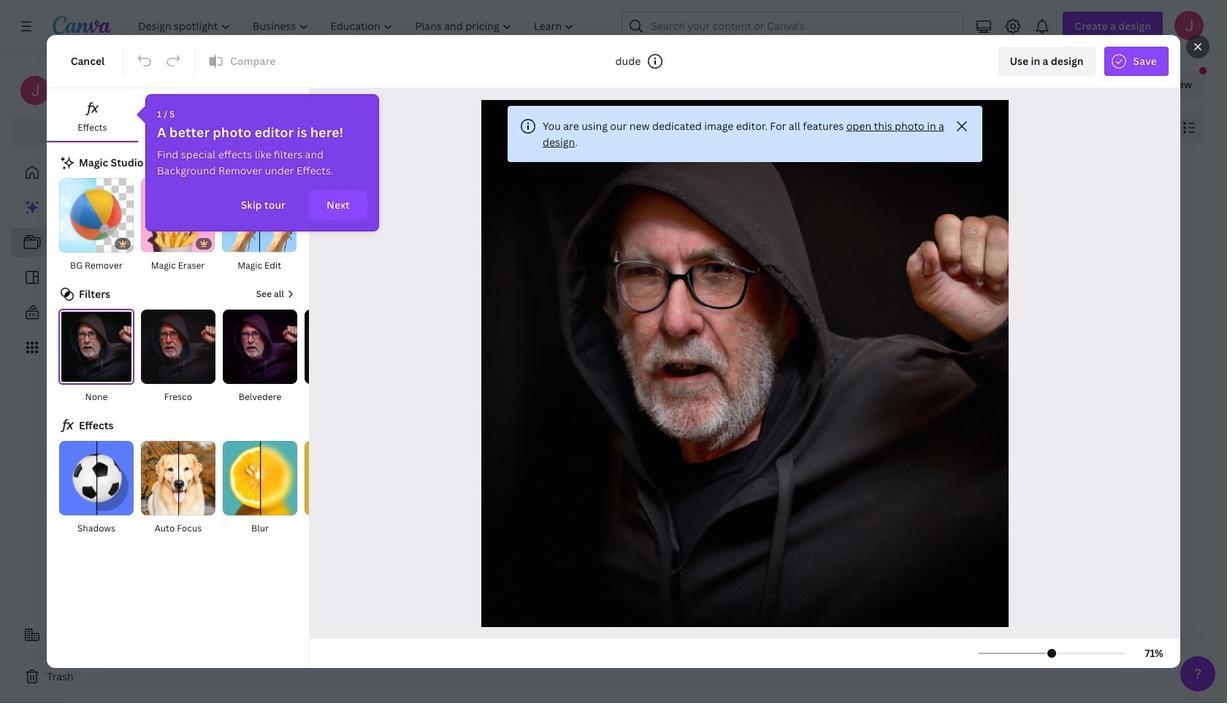 Task type: describe. For each thing, give the bounding box(es) containing it.
download the app image
[[976, 18, 993, 35]]

view as list image
[[1181, 119, 1199, 137]]



Task type: locate. For each thing, give the bounding box(es) containing it.
group
[[20, 76, 181, 107]]

main menu image
[[18, 18, 35, 35]]

settings image
[[1005, 18, 1023, 35]]

ask me anything image
[[1190, 666, 1207, 683]]

top level navigation element
[[129, 12, 587, 41]]

None search field
[[622, 12, 964, 41]]



Task type: vqa. For each thing, say whether or not it's contained in the screenshot.
search box
yes



